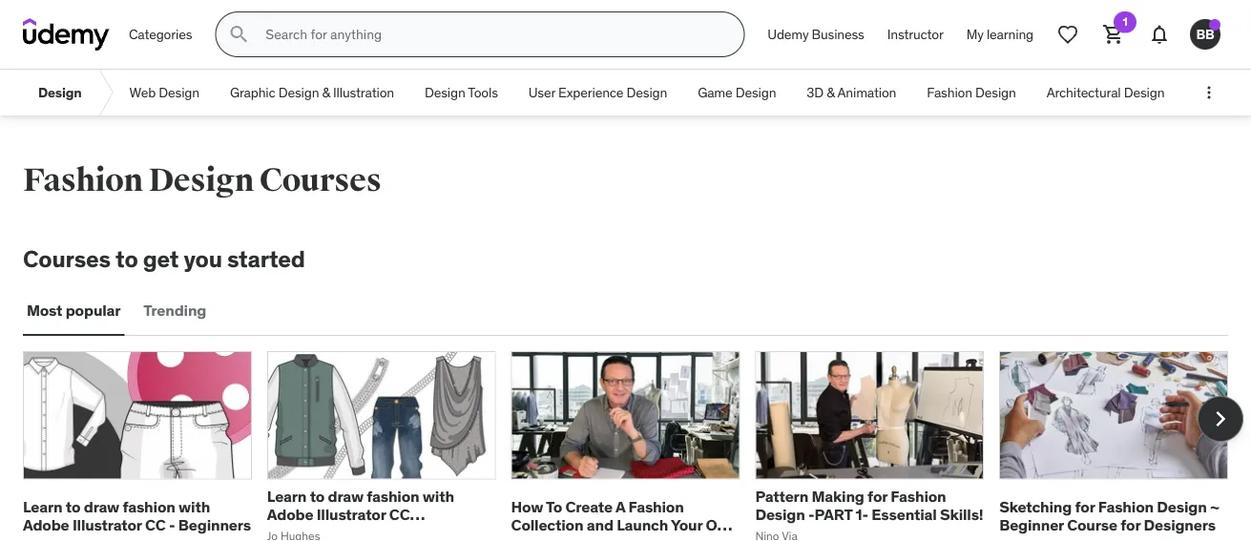 Task type: locate. For each thing, give the bounding box(es) containing it.
own
[[706, 515, 739, 535]]

& right the 3d
[[827, 84, 835, 101]]

learn for learn to draw fashion with adobe illustrator cc intermediate
[[267, 486, 307, 506]]

0 horizontal spatial &
[[322, 84, 330, 101]]

cc
[[389, 505, 410, 524], [145, 515, 166, 535]]

fashion
[[367, 486, 420, 506], [123, 497, 175, 517]]

beginners
[[178, 515, 251, 535]]

design inside sketching for fashion design ~ beginner course for designers
[[1157, 497, 1207, 517]]

1 horizontal spatial courses
[[259, 160, 381, 200]]

1 vertical spatial courses
[[23, 244, 111, 273]]

for right sketching
[[1075, 497, 1095, 517]]

trending
[[144, 301, 206, 320]]

- left beginners
[[169, 515, 175, 535]]

fashion inside how to create a fashion collection and launch your own brand
[[629, 497, 684, 517]]

design down "my learning" link
[[976, 84, 1016, 101]]

for inside pattern making for fashion design -part 1- essential skills!
[[868, 486, 888, 506]]

designers
[[1144, 515, 1216, 535]]

adobe inside learn to draw fashion with adobe illustrator cc - beginners
[[23, 515, 69, 535]]

learn inside learn to draw fashion with adobe illustrator cc intermediate
[[267, 486, 307, 506]]

trending button
[[140, 288, 210, 334]]

draw for -
[[84, 497, 119, 517]]

categories button
[[117, 11, 204, 57]]

2 horizontal spatial to
[[310, 486, 325, 506]]

design inside "link"
[[736, 84, 776, 101]]

1 horizontal spatial fashion
[[367, 486, 420, 506]]

more subcategory menu links image
[[1200, 83, 1219, 102]]

1 link
[[1091, 11, 1137, 57]]

0 horizontal spatial to
[[66, 497, 81, 517]]

game
[[698, 84, 733, 101]]

illustrator for intermediate
[[317, 505, 386, 524]]

fashion inside learn to draw fashion with adobe illustrator cc - beginners
[[123, 497, 175, 517]]

design
[[38, 84, 82, 101], [159, 84, 199, 101], [278, 84, 319, 101], [425, 84, 465, 101], [627, 84, 667, 101], [736, 84, 776, 101], [976, 84, 1016, 101], [1124, 84, 1165, 101], [148, 160, 254, 200], [1157, 497, 1207, 517], [755, 505, 805, 524]]

1 horizontal spatial learn
[[267, 486, 307, 506]]

cc for intermediate
[[389, 505, 410, 524]]

0 horizontal spatial illustrator
[[72, 515, 142, 535]]

for
[[868, 486, 888, 506], [1075, 497, 1095, 517], [1121, 515, 1141, 535]]

cc for -
[[145, 515, 166, 535]]

with inside learn to draw fashion with adobe illustrator cc intermediate
[[423, 486, 454, 506]]

started
[[227, 244, 305, 273]]

to inside learn to draw fashion with adobe illustrator cc intermediate
[[310, 486, 325, 506]]

design down the notifications "image" at top
[[1124, 84, 1165, 101]]

to
[[116, 244, 138, 273], [310, 486, 325, 506], [66, 497, 81, 517]]

learn for learn to draw fashion with adobe illustrator cc - beginners
[[23, 497, 63, 517]]

0 horizontal spatial courses
[[23, 244, 111, 273]]

design tools
[[425, 84, 498, 101]]

fashion left ~
[[1098, 497, 1154, 517]]

design inside pattern making for fashion design -part 1- essential skills!
[[755, 505, 805, 524]]

1 horizontal spatial with
[[423, 486, 454, 506]]

1 & from the left
[[322, 84, 330, 101]]

draw inside learn to draw fashion with adobe illustrator cc intermediate
[[328, 486, 364, 506]]

to inside learn to draw fashion with adobe illustrator cc - beginners
[[66, 497, 81, 517]]

user experience design
[[529, 84, 667, 101]]

graphic design & illustration
[[230, 84, 394, 101]]

learn inside learn to draw fashion with adobe illustrator cc - beginners
[[23, 497, 63, 517]]

web
[[129, 84, 156, 101]]

fashion design courses
[[23, 160, 381, 200]]

cc inside learn to draw fashion with adobe illustrator cc intermediate
[[389, 505, 410, 524]]

game design link
[[683, 70, 792, 115]]

graphic
[[230, 84, 275, 101]]

design right game
[[736, 84, 776, 101]]

illustrator
[[317, 505, 386, 524], [72, 515, 142, 535]]

3d
[[807, 84, 824, 101]]

design link
[[23, 70, 97, 115]]

fashion inside pattern making for fashion design -part 1- essential skills!
[[891, 486, 946, 506]]

fashion for -
[[123, 497, 175, 517]]

business
[[812, 25, 865, 43]]

1 horizontal spatial draw
[[328, 486, 364, 506]]

- left the 1-
[[808, 505, 815, 524]]

my learning link
[[955, 11, 1045, 57]]

0 vertical spatial courses
[[259, 160, 381, 200]]

~
[[1210, 497, 1220, 517]]

for right making
[[868, 486, 888, 506]]

design tools link
[[409, 70, 513, 115]]

with
[[423, 486, 454, 506], [179, 497, 210, 517]]

learn
[[267, 486, 307, 506], [23, 497, 63, 517]]

design up you
[[148, 160, 254, 200]]

1 horizontal spatial cc
[[389, 505, 410, 524]]

fashion right the 1-
[[891, 486, 946, 506]]

1 horizontal spatial -
[[808, 505, 815, 524]]

arrow pointing to subcategory menu links image
[[97, 70, 114, 115]]

fashion
[[927, 84, 972, 101], [23, 160, 143, 200], [891, 486, 946, 506], [629, 497, 684, 517], [1098, 497, 1154, 517]]

1 horizontal spatial to
[[116, 244, 138, 273]]

create
[[566, 497, 613, 517]]

with for learn to draw fashion with adobe illustrator cc - beginners
[[179, 497, 210, 517]]

fashion inside sketching for fashion design ~ beginner course for designers
[[1098, 497, 1154, 517]]

course
[[1067, 515, 1118, 535]]

illustrator inside learn to draw fashion with adobe illustrator cc - beginners
[[72, 515, 142, 535]]

notifications image
[[1148, 23, 1171, 46]]

architectural design link
[[1031, 70, 1180, 115]]

draw
[[328, 486, 364, 506], [84, 497, 119, 517]]

3d & animation
[[807, 84, 897, 101]]

cc left beginners
[[145, 515, 166, 535]]

2 & from the left
[[827, 84, 835, 101]]

brand
[[511, 534, 554, 541]]

Search for anything text field
[[262, 18, 721, 51]]

architectural design
[[1047, 84, 1165, 101]]

categories
[[129, 25, 192, 43]]

design left ~
[[1157, 497, 1207, 517]]

for right 'course'
[[1121, 515, 1141, 535]]

with inside learn to draw fashion with adobe illustrator cc - beginners
[[179, 497, 210, 517]]

architectural
[[1047, 84, 1121, 101]]

cc inside learn to draw fashion with adobe illustrator cc - beginners
[[145, 515, 166, 535]]

a
[[616, 497, 625, 517]]

&
[[322, 84, 330, 101], [827, 84, 835, 101]]

draw for intermediate
[[328, 486, 364, 506]]

pattern making for fashion design -part 1- essential skills! link
[[755, 486, 984, 524]]

draw inside learn to draw fashion with adobe illustrator cc - beginners
[[84, 497, 119, 517]]

learn to draw fashion with adobe illustrator cc - beginners link
[[23, 497, 251, 535]]

cc right intermediate on the left bottom of page
[[389, 505, 410, 524]]

skills!
[[940, 505, 984, 524]]

0 horizontal spatial for
[[868, 486, 888, 506]]

learn to draw fashion with adobe illustrator cc intermediate
[[267, 486, 454, 541]]

fashion for intermediate
[[367, 486, 420, 506]]

most
[[27, 301, 62, 320]]

1 horizontal spatial adobe
[[267, 505, 313, 524]]

instructor link
[[876, 11, 955, 57]]

how
[[511, 497, 543, 517]]

0 horizontal spatial fashion
[[123, 497, 175, 517]]

design left tools
[[425, 84, 465, 101]]

courses down graphic design & illustration link at the left of page
[[259, 160, 381, 200]]

fashion right a
[[629, 497, 684, 517]]

-
[[808, 505, 815, 524], [169, 515, 175, 535]]

you have alerts image
[[1209, 19, 1221, 31]]

fashion inside learn to draw fashion with adobe illustrator cc intermediate
[[367, 486, 420, 506]]

making
[[812, 486, 865, 506]]

adobe
[[267, 505, 313, 524], [23, 515, 69, 535]]

& left illustration
[[322, 84, 330, 101]]

sketching
[[1000, 497, 1072, 517]]

illustrator inside learn to draw fashion with adobe illustrator cc intermediate
[[317, 505, 386, 524]]

design left part
[[755, 505, 805, 524]]

0 horizontal spatial draw
[[84, 497, 119, 517]]

design right graphic
[[278, 84, 319, 101]]

0 horizontal spatial -
[[169, 515, 175, 535]]

how to create a fashion collection and launch your own brand link
[[511, 497, 739, 541]]

0 horizontal spatial with
[[179, 497, 210, 517]]

courses up most popular
[[23, 244, 111, 273]]

intermediate
[[267, 523, 359, 541]]

1 horizontal spatial illustrator
[[317, 505, 386, 524]]

adobe inside learn to draw fashion with adobe illustrator cc intermediate
[[267, 505, 313, 524]]

and
[[587, 515, 614, 535]]

courses
[[259, 160, 381, 200], [23, 244, 111, 273]]

my
[[967, 25, 984, 43]]

0 horizontal spatial cc
[[145, 515, 166, 535]]

0 horizontal spatial learn
[[23, 497, 63, 517]]

most popular
[[27, 301, 121, 320]]

1 horizontal spatial &
[[827, 84, 835, 101]]

0 horizontal spatial adobe
[[23, 515, 69, 535]]



Task type: describe. For each thing, give the bounding box(es) containing it.
user experience design link
[[513, 70, 683, 115]]

you
[[184, 244, 222, 273]]

launch
[[617, 515, 668, 535]]

pattern making for fashion design -part 1- essential skills!
[[755, 486, 984, 524]]

udemy business
[[768, 25, 865, 43]]

design right web
[[159, 84, 199, 101]]

design inside 'link'
[[1124, 84, 1165, 101]]

animation
[[838, 84, 897, 101]]

next image
[[1206, 404, 1236, 434]]

2 horizontal spatial for
[[1121, 515, 1141, 535]]

to for learn to draw fashion with adobe illustrator cc intermediate
[[310, 486, 325, 506]]

udemy
[[768, 25, 809, 43]]

essential
[[872, 505, 937, 524]]

- inside learn to draw fashion with adobe illustrator cc - beginners
[[169, 515, 175, 535]]

graphic design & illustration link
[[215, 70, 409, 115]]

fashion down my
[[927, 84, 972, 101]]

pattern
[[755, 486, 809, 506]]

learn to draw fashion with adobe illustrator cc intermediate link
[[267, 486, 454, 541]]

my learning
[[967, 25, 1034, 43]]

to
[[546, 497, 562, 517]]

1
[[1123, 14, 1128, 29]]

fashion design
[[927, 84, 1016, 101]]

to for courses to get you started
[[116, 244, 138, 273]]

submit search image
[[227, 23, 250, 46]]

game design
[[698, 84, 776, 101]]

design left the arrow pointing to subcategory menu links "image"
[[38, 84, 82, 101]]

to for learn to draw fashion with adobe illustrator cc - beginners
[[66, 497, 81, 517]]

sketching for fashion design ~ beginner course for designers
[[1000, 497, 1220, 535]]

shopping cart with 1 item image
[[1102, 23, 1125, 46]]

most popular button
[[23, 288, 124, 334]]

with for learn to draw fashion with adobe illustrator cc intermediate
[[423, 486, 454, 506]]

collection
[[511, 515, 584, 535]]

instructor
[[887, 25, 944, 43]]

fashion down the arrow pointing to subcategory menu links "image"
[[23, 160, 143, 200]]

courses to get you started
[[23, 244, 305, 273]]

fashion design link
[[912, 70, 1031, 115]]

bb link
[[1183, 11, 1228, 57]]

sketching for fashion design ~ beginner course for designers link
[[1000, 497, 1220, 535]]

adobe for learn to draw fashion with adobe illustrator cc - beginners
[[23, 515, 69, 535]]

adobe for learn to draw fashion with adobe illustrator cc intermediate
[[267, 505, 313, 524]]

udemy image
[[23, 18, 110, 51]]

carousel element
[[23, 351, 1244, 541]]

experience
[[558, 84, 624, 101]]

bb
[[1196, 25, 1215, 43]]

tools
[[468, 84, 498, 101]]

wishlist image
[[1057, 23, 1080, 46]]

1-
[[856, 505, 869, 524]]

design right experience
[[627, 84, 667, 101]]

1 horizontal spatial for
[[1075, 497, 1095, 517]]

illustrator for -
[[72, 515, 142, 535]]

udemy business link
[[756, 11, 876, 57]]

popular
[[66, 301, 121, 320]]

get
[[143, 244, 179, 273]]

part
[[815, 505, 853, 524]]

3d & animation link
[[792, 70, 912, 115]]

beginner
[[1000, 515, 1064, 535]]

user
[[529, 84, 555, 101]]

your
[[671, 515, 703, 535]]

learning
[[987, 25, 1034, 43]]

web design
[[129, 84, 199, 101]]

web design link
[[114, 70, 215, 115]]

- inside pattern making for fashion design -part 1- essential skills!
[[808, 505, 815, 524]]

illustration
[[333, 84, 394, 101]]

learn to draw fashion with adobe illustrator cc - beginners
[[23, 497, 251, 535]]

how to create a fashion collection and launch your own brand
[[511, 497, 739, 541]]



Task type: vqa. For each thing, say whether or not it's contained in the screenshot.
carousel element
yes



